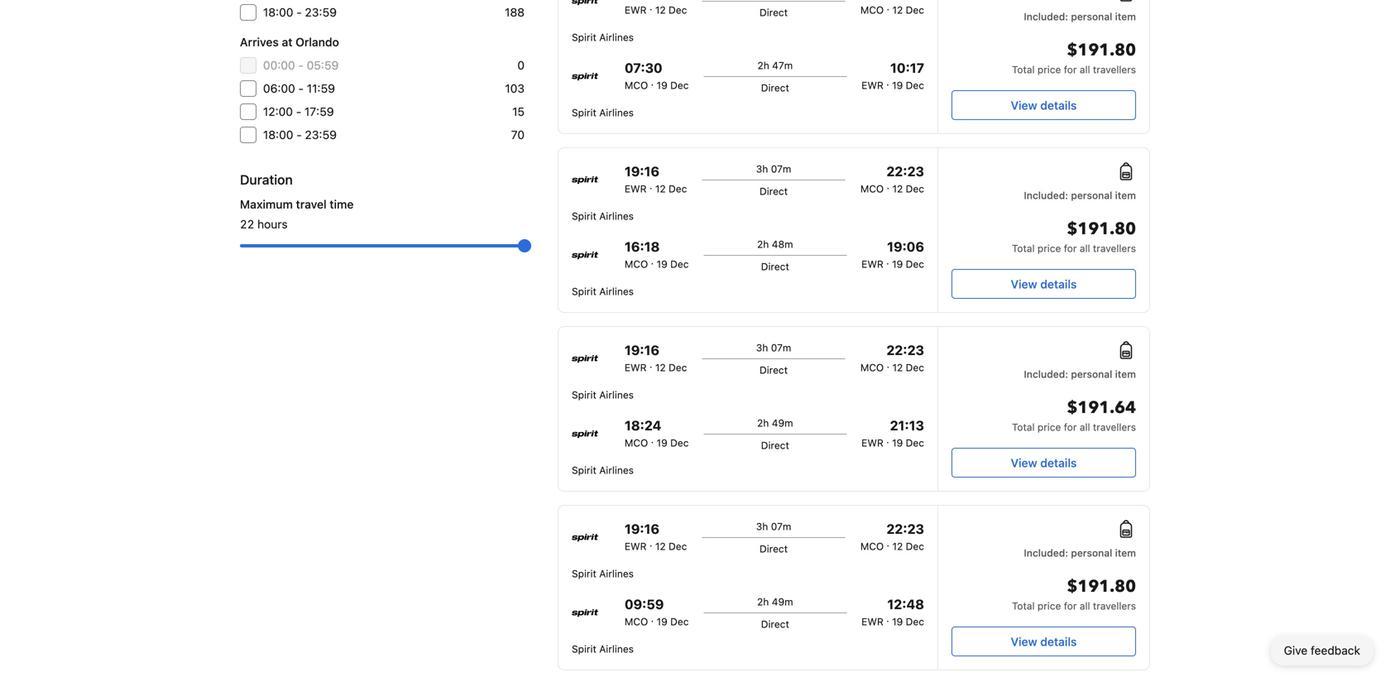 Task type: describe. For each thing, give the bounding box(es) containing it.
21:13
[[891, 418, 925, 433]]

view details button for 21:13
[[952, 448, 1137, 478]]

11:59
[[307, 82, 335, 95]]

12 up 18:24
[[656, 362, 666, 373]]

7 airlines from the top
[[600, 568, 634, 580]]

ewr . 12 dec
[[625, 1, 687, 16]]

07m for 12:48
[[771, 521, 792, 532]]

47m
[[773, 60, 793, 71]]

49m for $191.64
[[772, 417, 794, 429]]

travellers for 12:48
[[1094, 600, 1137, 612]]

6 spirit from the top
[[572, 464, 597, 476]]

view details for 19:06
[[1011, 277, 1077, 291]]

time
[[330, 197, 354, 211]]

2h for 07:30
[[758, 60, 770, 71]]

. inside 16:18 mco . 19 dec
[[651, 255, 654, 267]]

ewr inside 10:17 ewr . 19 dec
[[862, 79, 884, 91]]

2h for 18:24
[[758, 417, 769, 429]]

. inside 10:17 ewr . 19 dec
[[887, 76, 890, 88]]

dec inside 09:59 mco . 19 dec
[[671, 616, 689, 628]]

mco inside 07:30 mco . 19 dec
[[625, 79, 648, 91]]

12 up 12:48
[[893, 541, 904, 552]]

all for 19:06
[[1080, 243, 1091, 254]]

12 inside the mco . 12 dec
[[893, 4, 904, 16]]

for for 10:17
[[1064, 64, 1078, 75]]

19:06 ewr . 19 dec
[[862, 239, 925, 270]]

2 spirit from the top
[[572, 107, 597, 118]]

18:00 - 23:59 for 188
[[263, 5, 337, 19]]

. inside the mco . 12 dec
[[887, 1, 890, 12]]

item for 19:06
[[1116, 190, 1137, 201]]

details for 21:13
[[1041, 456, 1077, 470]]

2h 48m
[[758, 238, 794, 250]]

19:16 for 09:59
[[625, 521, 660, 537]]

8 spirit airlines from the top
[[572, 643, 634, 655]]

23:59 for 70
[[305, 128, 337, 142]]

3 airlines from the top
[[600, 210, 634, 222]]

19 for 21:13
[[893, 437, 904, 449]]

arrives
[[240, 35, 279, 49]]

personal for 19:06
[[1072, 190, 1113, 201]]

5 spirit airlines from the top
[[572, 389, 634, 401]]

2 spirit airlines from the top
[[572, 107, 634, 118]]

12 up '09:59'
[[656, 541, 666, 552]]

mco . 12 dec
[[861, 1, 925, 16]]

00:00
[[263, 58, 295, 72]]

. inside 12:48 ewr . 19 dec
[[887, 613, 890, 624]]

mco up 12:48 ewr . 19 dec
[[861, 541, 884, 552]]

3h for 18:24
[[757, 342, 769, 354]]

price for 19:06
[[1038, 243, 1062, 254]]

view details for 12:48
[[1011, 635, 1077, 649]]

7 spirit from the top
[[572, 568, 597, 580]]

05:59
[[307, 58, 339, 72]]

12 up "19:06"
[[893, 183, 904, 195]]

mco up 21:13 ewr . 19 dec
[[861, 362, 884, 373]]

for for 19:06
[[1064, 243, 1078, 254]]

07m for 19:06
[[771, 163, 792, 175]]

included: for 12:48
[[1024, 547, 1069, 559]]

details for 12:48
[[1041, 635, 1077, 649]]

total for 19:06
[[1013, 243, 1035, 254]]

06:00
[[263, 82, 295, 95]]

included: personal item for 10:17
[[1024, 11, 1137, 22]]

travellers for 21:13
[[1094, 421, 1137, 433]]

3h 07m for 09:59
[[757, 521, 792, 532]]

dec inside 18:24 mco . 19 dec
[[671, 437, 689, 449]]

12:00
[[263, 105, 293, 118]]

give feedback
[[1285, 644, 1361, 657]]

19 for 19:06
[[893, 258, 904, 270]]

4 spirit airlines from the top
[[572, 286, 634, 297]]

included: for 19:06
[[1024, 190, 1069, 201]]

view for 12:48
[[1011, 635, 1038, 649]]

$191.64
[[1068, 397, 1137, 419]]

all for 12:48
[[1080, 600, 1091, 612]]

5 airlines from the top
[[600, 389, 634, 401]]

dec inside 16:18 mco . 19 dec
[[671, 258, 689, 270]]

$191.80 total price for all travellers for 12:48
[[1013, 575, 1137, 612]]

12 up 16:18
[[656, 183, 666, 195]]

. inside '19:06 ewr . 19 dec'
[[887, 255, 890, 267]]

duration
[[240, 172, 293, 188]]

17:59
[[305, 105, 334, 118]]

4 airlines from the top
[[600, 286, 634, 297]]

18:00 for 188
[[263, 5, 293, 19]]

22:23 mco . 12 dec for 19:06
[[861, 164, 925, 195]]

view for 21:13
[[1011, 456, 1038, 470]]

3h for 09:59
[[757, 521, 769, 532]]

12 up 21:13
[[893, 362, 904, 373]]

07:30 mco . 19 dec
[[625, 60, 689, 91]]

included: for 21:13
[[1024, 368, 1069, 380]]

07:30
[[625, 60, 663, 76]]

item for 21:13
[[1116, 368, 1137, 380]]

price for 12:48
[[1038, 600, 1062, 612]]

19:16 ewr . 12 dec for 09:59
[[625, 521, 687, 552]]

19 for 12:48
[[893, 616, 904, 628]]

19:16 ewr . 12 dec for 16:18
[[625, 164, 687, 195]]

$191.80 total price for all travellers for 19:06
[[1013, 218, 1137, 254]]

ewr inside 12:48 ewr . 19 dec
[[862, 616, 884, 628]]

18:00 - 23:59 for 70
[[263, 128, 337, 142]]

mco inside 09:59 mco . 19 dec
[[625, 616, 648, 628]]

1 airlines from the top
[[600, 31, 634, 43]]

19 for 07:30
[[657, 79, 668, 91]]

8 spirit from the top
[[572, 643, 597, 655]]

view details button for 19:06
[[952, 269, 1137, 299]]

07m for 21:13
[[771, 342, 792, 354]]

5 spirit from the top
[[572, 389, 597, 401]]

price for 10:17
[[1038, 64, 1062, 75]]

. inside 09:59 mco . 19 dec
[[651, 613, 654, 624]]

mco inside 18:24 mco . 19 dec
[[625, 437, 648, 449]]

1 spirit from the top
[[572, 31, 597, 43]]

10:17 ewr . 19 dec
[[862, 60, 925, 91]]

ewr inside 21:13 ewr . 19 dec
[[862, 437, 884, 449]]

details for 19:06
[[1041, 277, 1077, 291]]

price for 21:13
[[1038, 421, 1062, 433]]

total for 12:48
[[1013, 600, 1035, 612]]

06:00 - 11:59
[[263, 82, 335, 95]]

103
[[505, 82, 525, 95]]



Task type: locate. For each thing, give the bounding box(es) containing it.
2h
[[758, 60, 770, 71], [758, 238, 769, 250], [758, 417, 769, 429], [758, 596, 769, 608]]

2 $191.80 from the top
[[1068, 218, 1137, 241]]

total for 21:13
[[1013, 421, 1035, 433]]

22:23 mco . 12 dec up 12:48
[[861, 521, 925, 552]]

3h 07m for 16:18
[[757, 163, 792, 175]]

mco inside the mco . 12 dec
[[861, 4, 884, 16]]

spirit airlines up 07:30
[[572, 31, 634, 43]]

- for 103
[[299, 82, 304, 95]]

airlines down 18:24
[[600, 464, 634, 476]]

4 view details from the top
[[1011, 635, 1077, 649]]

-
[[297, 5, 302, 19], [298, 58, 304, 72], [299, 82, 304, 95], [296, 105, 302, 118], [297, 128, 302, 142]]

49m
[[772, 417, 794, 429], [772, 596, 794, 608]]

18:24 mco . 19 dec
[[625, 418, 689, 449]]

16:18
[[625, 239, 660, 255]]

2 2h from the top
[[758, 238, 769, 250]]

22:23 for 19:06
[[887, 164, 925, 179]]

2 vertical spatial 19:16
[[625, 521, 660, 537]]

1 all from the top
[[1080, 64, 1091, 75]]

22:23 mco . 12 dec for 12:48
[[861, 521, 925, 552]]

$191.64 total price for all travellers
[[1013, 397, 1137, 433]]

19:16 ewr . 12 dec up 16:18
[[625, 164, 687, 195]]

1 07m from the top
[[771, 163, 792, 175]]

70
[[511, 128, 525, 142]]

1 included: from the top
[[1024, 11, 1069, 22]]

mco down '09:59'
[[625, 616, 648, 628]]

mco up '19:06 ewr . 19 dec'
[[861, 183, 884, 195]]

$191.80 for 19:06
[[1068, 218, 1137, 241]]

$191.80
[[1068, 39, 1137, 62], [1068, 218, 1137, 241], [1068, 575, 1137, 598]]

view details
[[1011, 99, 1077, 112], [1011, 277, 1077, 291], [1011, 456, 1077, 470], [1011, 635, 1077, 649]]

total for 10:17
[[1013, 64, 1035, 75]]

22:23 for 12:48
[[887, 521, 925, 537]]

spirit airlines down 18:24
[[572, 464, 634, 476]]

. inside ewr . 12 dec
[[650, 1, 653, 12]]

3 price from the top
[[1038, 421, 1062, 433]]

19 inside 18:24 mco . 19 dec
[[657, 437, 668, 449]]

3 view from the top
[[1011, 456, 1038, 470]]

maximum
[[240, 197, 293, 211]]

airlines up '09:59'
[[600, 568, 634, 580]]

mco down 07:30
[[625, 79, 648, 91]]

3 19:16 ewr . 12 dec from the top
[[625, 521, 687, 552]]

travellers
[[1094, 64, 1137, 75], [1094, 243, 1137, 254], [1094, 421, 1137, 433], [1094, 600, 1137, 612]]

view for 10:17
[[1011, 99, 1038, 112]]

0 vertical spatial 3h
[[757, 163, 769, 175]]

2 travellers from the top
[[1094, 243, 1137, 254]]

1 vertical spatial $191.80 total price for all travellers
[[1013, 218, 1137, 254]]

19:06
[[888, 239, 925, 255]]

18:00 - 23:59 up 'arrives at orlando'
[[263, 5, 337, 19]]

. inside 18:24 mco . 19 dec
[[651, 434, 654, 445]]

19 inside 16:18 mco . 19 dec
[[657, 258, 668, 270]]

1 2h 49m from the top
[[758, 417, 794, 429]]

details for 10:17
[[1041, 99, 1077, 112]]

travellers for 19:06
[[1094, 243, 1137, 254]]

3 view details from the top
[[1011, 456, 1077, 470]]

2h for 16:18
[[758, 238, 769, 250]]

all
[[1080, 64, 1091, 75], [1080, 243, 1091, 254], [1080, 421, 1091, 433], [1080, 600, 1091, 612]]

19:16 ewr . 12 dec
[[625, 164, 687, 195], [625, 342, 687, 373], [625, 521, 687, 552]]

$191.80 for 12:48
[[1068, 575, 1137, 598]]

1 22:23 mco . 12 dec from the top
[[861, 164, 925, 195]]

for for 12:48
[[1064, 600, 1078, 612]]

12 up 10:17
[[893, 4, 904, 16]]

mco down 18:24
[[625, 437, 648, 449]]

airlines down 16:18
[[600, 286, 634, 297]]

2 3h from the top
[[757, 342, 769, 354]]

3 spirit airlines from the top
[[572, 210, 634, 222]]

airlines up 07:30
[[600, 31, 634, 43]]

2 for from the top
[[1064, 243, 1078, 254]]

travellers for 10:17
[[1094, 64, 1137, 75]]

19 down '09:59'
[[657, 616, 668, 628]]

21:13 ewr . 19 dec
[[862, 418, 925, 449]]

19:16 ewr . 12 dec up 18:24
[[625, 342, 687, 373]]

3h 07m for 18:24
[[757, 342, 792, 354]]

19
[[657, 79, 668, 91], [893, 79, 904, 91], [657, 258, 668, 270], [893, 258, 904, 270], [657, 437, 668, 449], [893, 437, 904, 449], [657, 616, 668, 628], [893, 616, 904, 628]]

00:00 - 05:59
[[263, 58, 339, 72]]

18:00 for 70
[[263, 128, 293, 142]]

all for 10:17
[[1080, 64, 1091, 75]]

22:23 mco . 12 dec for 21:13
[[861, 342, 925, 373]]

1 details from the top
[[1041, 99, 1077, 112]]

- up 'arrives at orlando'
[[297, 5, 302, 19]]

22:23 mco . 12 dec up 21:13
[[861, 342, 925, 373]]

1 3h 07m from the top
[[757, 163, 792, 175]]

1 vertical spatial 18:00 - 23:59
[[263, 128, 337, 142]]

6 spirit airlines from the top
[[572, 464, 634, 476]]

included: for 10:17
[[1024, 11, 1069, 22]]

price inside $191.64 total price for all travellers
[[1038, 421, 1062, 433]]

included: personal item for 21:13
[[1024, 368, 1137, 380]]

1 vertical spatial 2h 49m
[[758, 596, 794, 608]]

2 vertical spatial 07m
[[771, 521, 792, 532]]

- down the 12:00 - 17:59
[[297, 128, 302, 142]]

12 inside ewr . 12 dec
[[656, 4, 666, 16]]

details
[[1041, 99, 1077, 112], [1041, 277, 1077, 291], [1041, 456, 1077, 470], [1041, 635, 1077, 649]]

3 details from the top
[[1041, 456, 1077, 470]]

12
[[656, 4, 666, 16], [893, 4, 904, 16], [656, 183, 666, 195], [893, 183, 904, 195], [656, 362, 666, 373], [893, 362, 904, 373], [656, 541, 666, 552], [893, 541, 904, 552]]

2 airlines from the top
[[600, 107, 634, 118]]

mco up 10:17 ewr . 19 dec
[[861, 4, 884, 16]]

1 vertical spatial 18:00
[[263, 128, 293, 142]]

- for 0
[[298, 58, 304, 72]]

12:48
[[888, 597, 925, 612]]

all for 21:13
[[1080, 421, 1091, 433]]

0 vertical spatial 2h 49m
[[758, 417, 794, 429]]

19 down 12:48
[[893, 616, 904, 628]]

19 for 16:18
[[657, 258, 668, 270]]

22
[[240, 217, 254, 231]]

0 vertical spatial $191.80 total price for all travellers
[[1013, 39, 1137, 75]]

dec inside '19:06 ewr . 19 dec'
[[906, 258, 925, 270]]

4 travellers from the top
[[1094, 600, 1137, 612]]

19 down 16:18
[[657, 258, 668, 270]]

4 spirit from the top
[[572, 286, 597, 297]]

at
[[282, 35, 293, 49]]

mco
[[861, 4, 884, 16], [625, 79, 648, 91], [861, 183, 884, 195], [625, 258, 648, 270], [861, 362, 884, 373], [625, 437, 648, 449], [861, 541, 884, 552], [625, 616, 648, 628]]

2h 49m for $191.80
[[758, 596, 794, 608]]

19:16
[[625, 164, 660, 179], [625, 342, 660, 358], [625, 521, 660, 537]]

2 3h 07m from the top
[[757, 342, 792, 354]]

19 for 18:24
[[657, 437, 668, 449]]

spirit airlines up 18:24
[[572, 389, 634, 401]]

$191.80 for 10:17
[[1068, 39, 1137, 62]]

included: personal item
[[1024, 11, 1137, 22], [1024, 190, 1137, 201], [1024, 368, 1137, 380], [1024, 547, 1137, 559]]

airlines up 18:24
[[600, 389, 634, 401]]

19:16 for 16:18
[[625, 164, 660, 179]]

19 down 21:13
[[893, 437, 904, 449]]

mco down 16:18
[[625, 258, 648, 270]]

spirit airlines up 16:18
[[572, 210, 634, 222]]

19 down 10:17
[[893, 79, 904, 91]]

23:59 for 188
[[305, 5, 337, 19]]

ewr inside '19:06 ewr . 19 dec'
[[862, 258, 884, 270]]

dec inside the mco . 12 dec
[[906, 4, 925, 16]]

2 19:16 from the top
[[625, 342, 660, 358]]

19 down "19:06"
[[893, 258, 904, 270]]

view details button for 10:17
[[952, 90, 1137, 120]]

22:23 up 21:13
[[887, 342, 925, 358]]

18:00 up at
[[263, 5, 293, 19]]

23:59 down 17:59
[[305, 128, 337, 142]]

2h 49m
[[758, 417, 794, 429], [758, 596, 794, 608]]

1 vertical spatial $191.80
[[1068, 218, 1137, 241]]

2 total from the top
[[1013, 243, 1035, 254]]

2 vertical spatial $191.80
[[1068, 575, 1137, 598]]

personal for 10:17
[[1072, 11, 1113, 22]]

2 all from the top
[[1080, 243, 1091, 254]]

travellers inside $191.64 total price for all travellers
[[1094, 421, 1137, 433]]

2 included: personal item from the top
[[1024, 190, 1137, 201]]

19 for 09:59
[[657, 616, 668, 628]]

2 price from the top
[[1038, 243, 1062, 254]]

1 19:16 from the top
[[625, 164, 660, 179]]

1 vertical spatial 3h
[[757, 342, 769, 354]]

1 vertical spatial 07m
[[771, 342, 792, 354]]

2 vertical spatial $191.80 total price for all travellers
[[1013, 575, 1137, 612]]

hours
[[258, 217, 288, 231]]

$191.80 total price for all travellers
[[1013, 39, 1137, 75], [1013, 218, 1137, 254], [1013, 575, 1137, 612]]

2 49m from the top
[[772, 596, 794, 608]]

spirit airlines up '09:59'
[[572, 568, 634, 580]]

view details button
[[952, 90, 1137, 120], [952, 269, 1137, 299], [952, 448, 1137, 478], [952, 627, 1137, 657]]

1 view from the top
[[1011, 99, 1038, 112]]

airlines down 07:30
[[600, 107, 634, 118]]

3h
[[757, 163, 769, 175], [757, 342, 769, 354], [757, 521, 769, 532]]

3 view details button from the top
[[952, 448, 1137, 478]]

22:23 up 12:48
[[887, 521, 925, 537]]

1 vertical spatial 22:23
[[887, 342, 925, 358]]

personal for 21:13
[[1072, 368, 1113, 380]]

4 item from the top
[[1116, 547, 1137, 559]]

2h 49m for $191.64
[[758, 417, 794, 429]]

07m
[[771, 163, 792, 175], [771, 342, 792, 354], [771, 521, 792, 532]]

0 vertical spatial 23:59
[[305, 5, 337, 19]]

ewr
[[625, 4, 647, 16], [862, 79, 884, 91], [625, 183, 647, 195], [862, 258, 884, 270], [625, 362, 647, 373], [862, 437, 884, 449], [625, 541, 647, 552], [862, 616, 884, 628]]

19:16 ewr . 12 dec up '09:59'
[[625, 521, 687, 552]]

1 item from the top
[[1116, 11, 1137, 22]]

$191.80 total price for all travellers for 10:17
[[1013, 39, 1137, 75]]

1 2h from the top
[[758, 60, 770, 71]]

total
[[1013, 64, 1035, 75], [1013, 243, 1035, 254], [1013, 421, 1035, 433], [1013, 600, 1035, 612]]

2 18:00 - 23:59 from the top
[[263, 128, 337, 142]]

23:59
[[305, 5, 337, 19], [305, 128, 337, 142]]

18:00 - 23:59
[[263, 5, 337, 19], [263, 128, 337, 142]]

0 vertical spatial $191.80
[[1068, 39, 1137, 62]]

19 inside 09:59 mco . 19 dec
[[657, 616, 668, 628]]

7 spirit airlines from the top
[[572, 568, 634, 580]]

2 22:23 mco . 12 dec from the top
[[861, 342, 925, 373]]

airlines down '09:59'
[[600, 643, 634, 655]]

19 for 10:17
[[893, 79, 904, 91]]

16:18 mco . 19 dec
[[625, 239, 689, 270]]

8 airlines from the top
[[600, 643, 634, 655]]

19 down 07:30
[[657, 79, 668, 91]]

19:16 up 16:18
[[625, 164, 660, 179]]

19:16 for 18:24
[[625, 342, 660, 358]]

1 23:59 from the top
[[305, 5, 337, 19]]

19:16 up 18:24
[[625, 342, 660, 358]]

3 all from the top
[[1080, 421, 1091, 433]]

0 vertical spatial 19:16
[[625, 164, 660, 179]]

dec inside 21:13 ewr . 19 dec
[[906, 437, 925, 449]]

view details for 21:13
[[1011, 456, 1077, 470]]

spirit airlines down '09:59'
[[572, 643, 634, 655]]

1 travellers from the top
[[1094, 64, 1137, 75]]

give
[[1285, 644, 1308, 657]]

included: personal item for 19:06
[[1024, 190, 1137, 201]]

1 included: personal item from the top
[[1024, 11, 1137, 22]]

1 49m from the top
[[772, 417, 794, 429]]

3 3h from the top
[[757, 521, 769, 532]]

. inside 07:30 mco . 19 dec
[[651, 76, 654, 88]]

19:16 ewr . 12 dec for 18:24
[[625, 342, 687, 373]]

airlines up 16:18
[[600, 210, 634, 222]]

spirit airlines down 07:30
[[572, 107, 634, 118]]

1 vertical spatial 22:23 mco . 12 dec
[[861, 342, 925, 373]]

2h 47m
[[758, 60, 793, 71]]

3 total from the top
[[1013, 421, 1035, 433]]

09:59 mco . 19 dec
[[625, 597, 689, 628]]

1 vertical spatial 49m
[[772, 596, 794, 608]]

3 $191.80 from the top
[[1068, 575, 1137, 598]]

1 spirit airlines from the top
[[572, 31, 634, 43]]

- for 70
[[297, 128, 302, 142]]

0 vertical spatial 22:23 mco . 12 dec
[[861, 164, 925, 195]]

maximum travel time 22 hours
[[240, 197, 354, 231]]

item for 12:48
[[1116, 547, 1137, 559]]

0 vertical spatial 3h 07m
[[757, 163, 792, 175]]

2 item from the top
[[1116, 190, 1137, 201]]

0 vertical spatial 18:00
[[263, 5, 293, 19]]

18:00
[[263, 5, 293, 19], [263, 128, 293, 142]]

3 2h from the top
[[758, 417, 769, 429]]

2 included: from the top
[[1024, 190, 1069, 201]]

for inside $191.64 total price for all travellers
[[1064, 421, 1078, 433]]

1 vertical spatial 3h 07m
[[757, 342, 792, 354]]

19 inside '19:06 ewr . 19 dec'
[[893, 258, 904, 270]]

item
[[1116, 11, 1137, 22], [1116, 190, 1137, 201], [1116, 368, 1137, 380], [1116, 547, 1137, 559]]

2 vertical spatial 3h
[[757, 521, 769, 532]]

09:59
[[625, 597, 664, 612]]

. inside 21:13 ewr . 19 dec
[[887, 434, 890, 445]]

1 price from the top
[[1038, 64, 1062, 75]]

188
[[505, 5, 525, 19]]

10:17
[[891, 60, 925, 76]]

1 vertical spatial 19:16 ewr . 12 dec
[[625, 342, 687, 373]]

included: personal item for 12:48
[[1024, 547, 1137, 559]]

12:00 - 17:59
[[263, 105, 334, 118]]

19 inside 21:13 ewr . 19 dec
[[893, 437, 904, 449]]

arrives at orlando
[[240, 35, 339, 49]]

2 details from the top
[[1041, 277, 1077, 291]]

0 vertical spatial 07m
[[771, 163, 792, 175]]

19 down 18:24
[[657, 437, 668, 449]]

4 all from the top
[[1080, 600, 1091, 612]]

1 total from the top
[[1013, 64, 1035, 75]]

1 22:23 from the top
[[887, 164, 925, 179]]

12:48 ewr . 19 dec
[[862, 597, 925, 628]]

48m
[[772, 238, 794, 250]]

3h 07m
[[757, 163, 792, 175], [757, 342, 792, 354], [757, 521, 792, 532]]

give feedback button
[[1271, 636, 1374, 666]]

3 19:16 from the top
[[625, 521, 660, 537]]

22:23 mco . 12 dec
[[861, 164, 925, 195], [861, 342, 925, 373], [861, 521, 925, 552]]

- left the 11:59 at top left
[[299, 82, 304, 95]]

3 item from the top
[[1116, 368, 1137, 380]]

1 $191.80 from the top
[[1068, 39, 1137, 62]]

1 for from the top
[[1064, 64, 1078, 75]]

3 included: from the top
[[1024, 368, 1069, 380]]

1 view details from the top
[[1011, 99, 1077, 112]]

2 vertical spatial 3h 07m
[[757, 521, 792, 532]]

22:23
[[887, 164, 925, 179], [887, 342, 925, 358], [887, 521, 925, 537]]

15
[[513, 105, 525, 118]]

3h for 16:18
[[757, 163, 769, 175]]

0 vertical spatial 22:23
[[887, 164, 925, 179]]

1 18:00 from the top
[[263, 5, 293, 19]]

22:23 for 21:13
[[887, 342, 925, 358]]

mco inside 16:18 mco . 19 dec
[[625, 258, 648, 270]]

22:23 up "19:06"
[[887, 164, 925, 179]]

49m for $191.80
[[772, 596, 794, 608]]

0 vertical spatial 19:16 ewr . 12 dec
[[625, 164, 687, 195]]

for
[[1064, 64, 1078, 75], [1064, 243, 1078, 254], [1064, 421, 1078, 433], [1064, 600, 1078, 612]]

23:59 up orlando
[[305, 5, 337, 19]]

view for 19:06
[[1011, 277, 1038, 291]]

view details button for 12:48
[[952, 627, 1137, 657]]

3 22:23 from the top
[[887, 521, 925, 537]]

19 inside 12:48 ewr . 19 dec
[[893, 616, 904, 628]]

- left 17:59
[[296, 105, 302, 118]]

4 total from the top
[[1013, 600, 1035, 612]]

3 $191.80 total price for all travellers from the top
[[1013, 575, 1137, 612]]

direct
[[760, 7, 788, 18], [761, 82, 790, 94], [760, 185, 788, 197], [761, 261, 790, 272], [760, 364, 788, 376], [761, 440, 790, 451], [760, 543, 788, 555], [761, 618, 790, 630]]

2 22:23 from the top
[[887, 342, 925, 358]]

dec inside 12:48 ewr . 19 dec
[[906, 616, 925, 628]]

2 vertical spatial 22:23
[[887, 521, 925, 537]]

personal
[[1072, 11, 1113, 22], [1072, 190, 1113, 201], [1072, 368, 1113, 380], [1072, 547, 1113, 559]]

3 22:23 mco . 12 dec from the top
[[861, 521, 925, 552]]

2 19:16 ewr . 12 dec from the top
[[625, 342, 687, 373]]

price
[[1038, 64, 1062, 75], [1038, 243, 1062, 254], [1038, 421, 1062, 433], [1038, 600, 1062, 612]]

4 view details button from the top
[[952, 627, 1137, 657]]

4 2h from the top
[[758, 596, 769, 608]]

dec inside 07:30 mco . 19 dec
[[671, 79, 689, 91]]

.
[[650, 1, 653, 12], [887, 1, 890, 12], [651, 76, 654, 88], [887, 76, 890, 88], [650, 180, 653, 191], [887, 180, 890, 191], [651, 255, 654, 267], [887, 255, 890, 267], [650, 358, 653, 370], [887, 358, 890, 370], [651, 434, 654, 445], [887, 434, 890, 445], [650, 537, 653, 549], [887, 537, 890, 549], [651, 613, 654, 624], [887, 613, 890, 624]]

6 airlines from the top
[[600, 464, 634, 476]]

19 inside 10:17 ewr . 19 dec
[[893, 79, 904, 91]]

item for 10:17
[[1116, 11, 1137, 22]]

ewr inside ewr . 12 dec
[[625, 4, 647, 16]]

0 vertical spatial 18:00 - 23:59
[[263, 5, 337, 19]]

2 view details button from the top
[[952, 269, 1137, 299]]

view details for 10:17
[[1011, 99, 1077, 112]]

total inside $191.64 total price for all travellers
[[1013, 421, 1035, 433]]

all inside $191.64 total price for all travellers
[[1080, 421, 1091, 433]]

dec
[[669, 4, 687, 16], [906, 4, 925, 16], [671, 79, 689, 91], [906, 79, 925, 91], [669, 183, 687, 195], [906, 183, 925, 195], [671, 258, 689, 270], [906, 258, 925, 270], [669, 362, 687, 373], [906, 362, 925, 373], [671, 437, 689, 449], [906, 437, 925, 449], [669, 541, 687, 552], [906, 541, 925, 552], [671, 616, 689, 628], [906, 616, 925, 628]]

3 07m from the top
[[771, 521, 792, 532]]

0 vertical spatial 49m
[[772, 417, 794, 429]]

18:00 - 23:59 down the 12:00 - 17:59
[[263, 128, 337, 142]]

2h for 09:59
[[758, 596, 769, 608]]

spirit airlines down 16:18
[[572, 286, 634, 297]]

for for 21:13
[[1064, 421, 1078, 433]]

spirit airlines
[[572, 31, 634, 43], [572, 107, 634, 118], [572, 210, 634, 222], [572, 286, 634, 297], [572, 389, 634, 401], [572, 464, 634, 476], [572, 568, 634, 580], [572, 643, 634, 655]]

3 included: personal item from the top
[[1024, 368, 1137, 380]]

18:00 down 12:00
[[263, 128, 293, 142]]

4 details from the top
[[1041, 635, 1077, 649]]

19 inside 07:30 mco . 19 dec
[[657, 79, 668, 91]]

2 18:00 from the top
[[263, 128, 293, 142]]

4 personal from the top
[[1072, 547, 1113, 559]]

1 3h from the top
[[757, 163, 769, 175]]

travel
[[296, 197, 327, 211]]

4 price from the top
[[1038, 600, 1062, 612]]

dec inside ewr . 12 dec
[[669, 4, 687, 16]]

1 vertical spatial 23:59
[[305, 128, 337, 142]]

feedback
[[1312, 644, 1361, 657]]

1 $191.80 total price for all travellers from the top
[[1013, 39, 1137, 75]]

18:24
[[625, 418, 662, 433]]

12 up 07:30
[[656, 4, 666, 16]]

2 07m from the top
[[771, 342, 792, 354]]

2 vertical spatial 19:16 ewr . 12 dec
[[625, 521, 687, 552]]

- for 15
[[296, 105, 302, 118]]

22:23 mco . 12 dec up "19:06"
[[861, 164, 925, 195]]

2 view details from the top
[[1011, 277, 1077, 291]]

orlando
[[296, 35, 339, 49]]

personal for 12:48
[[1072, 547, 1113, 559]]

19:16 up '09:59'
[[625, 521, 660, 537]]

3 spirit from the top
[[572, 210, 597, 222]]

- for 188
[[297, 5, 302, 19]]

0
[[518, 58, 525, 72]]

3 for from the top
[[1064, 421, 1078, 433]]

spirit
[[572, 31, 597, 43], [572, 107, 597, 118], [572, 210, 597, 222], [572, 286, 597, 297], [572, 389, 597, 401], [572, 464, 597, 476], [572, 568, 597, 580], [572, 643, 597, 655]]

2 vertical spatial 22:23 mco . 12 dec
[[861, 521, 925, 552]]

3 travellers from the top
[[1094, 421, 1137, 433]]

- right the 00:00
[[298, 58, 304, 72]]

1 vertical spatial 19:16
[[625, 342, 660, 358]]

included:
[[1024, 11, 1069, 22], [1024, 190, 1069, 201], [1024, 368, 1069, 380], [1024, 547, 1069, 559]]

airlines
[[600, 31, 634, 43], [600, 107, 634, 118], [600, 210, 634, 222], [600, 286, 634, 297], [600, 389, 634, 401], [600, 464, 634, 476], [600, 568, 634, 580], [600, 643, 634, 655]]

dec inside 10:17 ewr . 19 dec
[[906, 79, 925, 91]]

4 for from the top
[[1064, 600, 1078, 612]]

view
[[1011, 99, 1038, 112], [1011, 277, 1038, 291], [1011, 456, 1038, 470], [1011, 635, 1038, 649]]

3 personal from the top
[[1072, 368, 1113, 380]]



Task type: vqa. For each thing, say whether or not it's contained in the screenshot.


